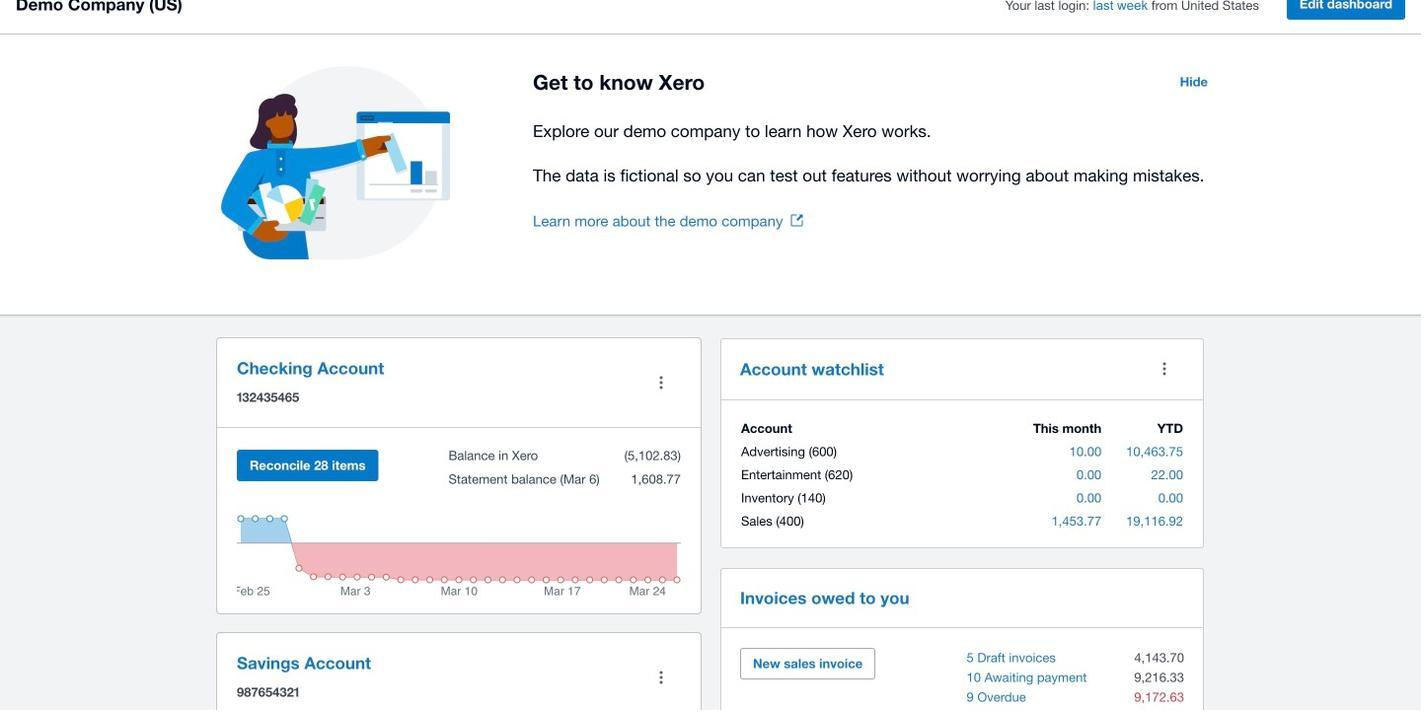 Task type: describe. For each thing, give the bounding box(es) containing it.
manage menu toggle image
[[641, 363, 681, 403]]



Task type: vqa. For each thing, say whether or not it's contained in the screenshot.
"DAYS"
no



Task type: locate. For each thing, give the bounding box(es) containing it.
manage menu toggle image
[[641, 658, 681, 698]]

intro banner body element
[[533, 117, 1220, 189]]



